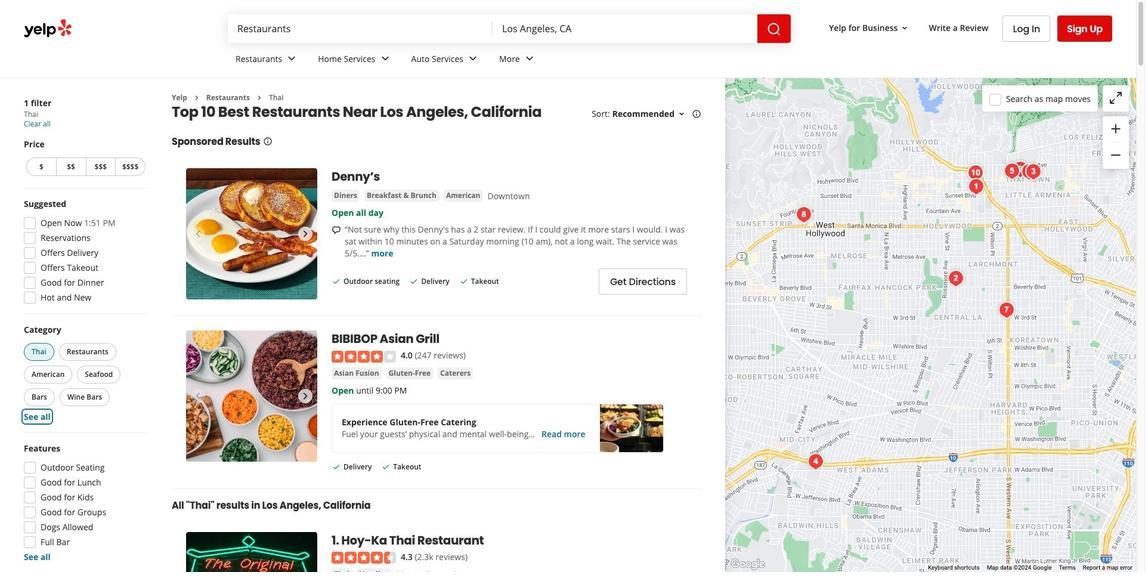 Task type: vqa. For each thing, say whether or not it's contained in the screenshot.
review for Stain Removal in 1 review
no



Task type: locate. For each thing, give the bounding box(es) containing it.
None field
[[228, 14, 493, 43], [493, 14, 758, 43]]

16 chevron down v2 image
[[901, 23, 910, 33], [677, 109, 687, 119]]

0 vertical spatial delivery available element
[[410, 277, 450, 287]]

palms thai restaurant image
[[964, 161, 988, 185]]

1 vertical spatial 16 chevron down v2 image
[[677, 109, 687, 119]]

16 checkmark v2 image inside "delivery available" element
[[332, 462, 341, 472]]

takeout available element
[[459, 277, 499, 287], [382, 462, 422, 472]]

24 chevron down v2 image
[[466, 52, 480, 66]]

0 horizontal spatial 24 chevron down v2 image
[[285, 52, 299, 66]]

16 checkmark v2 image for bottommost "delivery available" element
[[332, 462, 341, 472]]

1 horizontal spatial 16 info v2 image
[[692, 109, 702, 119]]

group
[[1103, 116, 1130, 169], [24, 138, 148, 178], [20, 198, 148, 307], [21, 324, 148, 423], [20, 443, 148, 563]]

address, neighborhood, city, state or zip search field
[[493, 14, 758, 43]]

1 horizontal spatial 16 checkmark v2 image
[[459, 277, 469, 287]]

1 vertical spatial next image
[[298, 389, 313, 404]]

0 vertical spatial next image
[[298, 227, 313, 241]]

16 checkmark v2 image inside "outdoor seating available" element
[[332, 277, 341, 287]]

16 speech v2 image
[[332, 226, 341, 235]]

0 horizontal spatial 16 chevron right v2 image
[[192, 93, 202, 103]]

0 vertical spatial 16 info v2 image
[[692, 109, 702, 119]]

0 horizontal spatial delivery available element
[[332, 462, 372, 472]]

0 horizontal spatial 16 info v2 image
[[263, 137, 272, 146]]

sanamluang cafe hollywood image
[[1018, 160, 1042, 184]]

24 chevron down v2 image
[[285, 52, 299, 66], [378, 52, 392, 66], [523, 52, 537, 66]]

good goose cafe image
[[944, 267, 968, 291]]

2 horizontal spatial 24 chevron down v2 image
[[523, 52, 537, 66]]

map region
[[726, 78, 1137, 572]]

4.3 star rating image
[[332, 552, 396, 564]]

previous image
[[191, 227, 205, 241]]

1 horizontal spatial 16 chevron down v2 image
[[901, 23, 910, 33]]

16 chevron right v2 image
[[192, 93, 202, 103], [255, 93, 264, 103]]

0 horizontal spatial 16 checkmark v2 image
[[410, 277, 419, 287]]

None search field
[[228, 14, 791, 43]]

0 horizontal spatial takeout available element
[[382, 462, 422, 472]]

16 checkmark v2 image for bottom takeout available element
[[382, 462, 391, 472]]

2 none field from the left
[[493, 14, 758, 43]]

ruen pair image
[[1009, 158, 1033, 181]]

1 vertical spatial 16 info v2 image
[[263, 137, 272, 146]]

zoom in image
[[1109, 122, 1124, 136]]

0 vertical spatial takeout available element
[[459, 277, 499, 287]]

1 none field from the left
[[228, 14, 493, 43]]

2 16 chevron right v2 image from the left
[[255, 93, 264, 103]]

16 info v2 image
[[692, 109, 702, 119], [263, 137, 272, 146]]

1 next image from the top
[[298, 227, 313, 241]]

1 24 chevron down v2 image from the left
[[285, 52, 299, 66]]

next image
[[298, 227, 313, 241], [298, 389, 313, 404]]

1 vertical spatial slideshow element
[[186, 331, 317, 462]]

farmhouse kitchen thai cuisine image
[[804, 450, 828, 474]]

0 horizontal spatial 16 chevron down v2 image
[[677, 109, 687, 119]]

hae ha heng thai bistro image
[[995, 298, 1019, 322]]

16 checkmark v2 image
[[332, 277, 341, 287], [332, 462, 341, 472], [382, 462, 391, 472]]

1 horizontal spatial takeout available element
[[459, 277, 499, 287]]

2 16 checkmark v2 image from the left
[[459, 277, 469, 287]]

denny's image
[[186, 169, 317, 300]]

slideshow element
[[186, 169, 317, 300], [186, 331, 317, 462]]

1 horizontal spatial 24 chevron down v2 image
[[378, 52, 392, 66]]

0 vertical spatial slideshow element
[[186, 169, 317, 300]]

16 checkmark v2 image
[[410, 277, 419, 287], [459, 277, 469, 287]]

delivery available element
[[410, 277, 450, 287], [332, 462, 372, 472]]

1 horizontal spatial 16 chevron right v2 image
[[255, 93, 264, 103]]

16 checkmark v2 image inside takeout available element
[[382, 462, 391, 472]]

1 vertical spatial takeout available element
[[382, 462, 422, 472]]

2 next image from the top
[[298, 389, 313, 404]]



Task type: describe. For each thing, give the bounding box(es) containing it.
2 slideshow element from the top
[[186, 331, 317, 462]]

2 24 chevron down v2 image from the left
[[378, 52, 392, 66]]

heng heng chicken rice image
[[1000, 159, 1024, 183]]

4 star rating image
[[332, 351, 396, 363]]

none field address, neighborhood, city, state or zip
[[493, 14, 758, 43]]

bibibop asian grill image
[[186, 331, 317, 462]]

16 checkmark v2 image for "outdoor seating available" element
[[332, 277, 341, 287]]

1 horizontal spatial delivery available element
[[410, 277, 450, 287]]

previous image
[[191, 389, 205, 404]]

1 16 chevron right v2 image from the left
[[192, 93, 202, 103]]

zoom out image
[[1109, 148, 1124, 162]]

roasted duck by pa ord image
[[1022, 160, 1046, 184]]

1 slideshow element from the top
[[186, 169, 317, 300]]

google image
[[729, 557, 768, 572]]

business categories element
[[226, 43, 1113, 78]]

3 24 chevron down v2 image from the left
[[523, 52, 537, 66]]

things to do, nail salons, plumbers search field
[[228, 14, 493, 43]]

1 16 checkmark v2 image from the left
[[410, 277, 419, 287]]

hoy-ka thai restaurant image
[[965, 175, 988, 199]]

next image for bibibop asian grill image
[[298, 389, 313, 404]]

search image
[[767, 22, 782, 36]]

1 vertical spatial delivery available element
[[332, 462, 372, 472]]

0 vertical spatial 16 chevron down v2 image
[[901, 23, 910, 33]]

outdoor seating available element
[[332, 277, 400, 287]]

next image for denny's image
[[298, 227, 313, 241]]

expand map image
[[1109, 91, 1124, 105]]

love image
[[792, 203, 816, 227]]

none field things to do, nail salons, plumbers
[[228, 14, 493, 43]]



